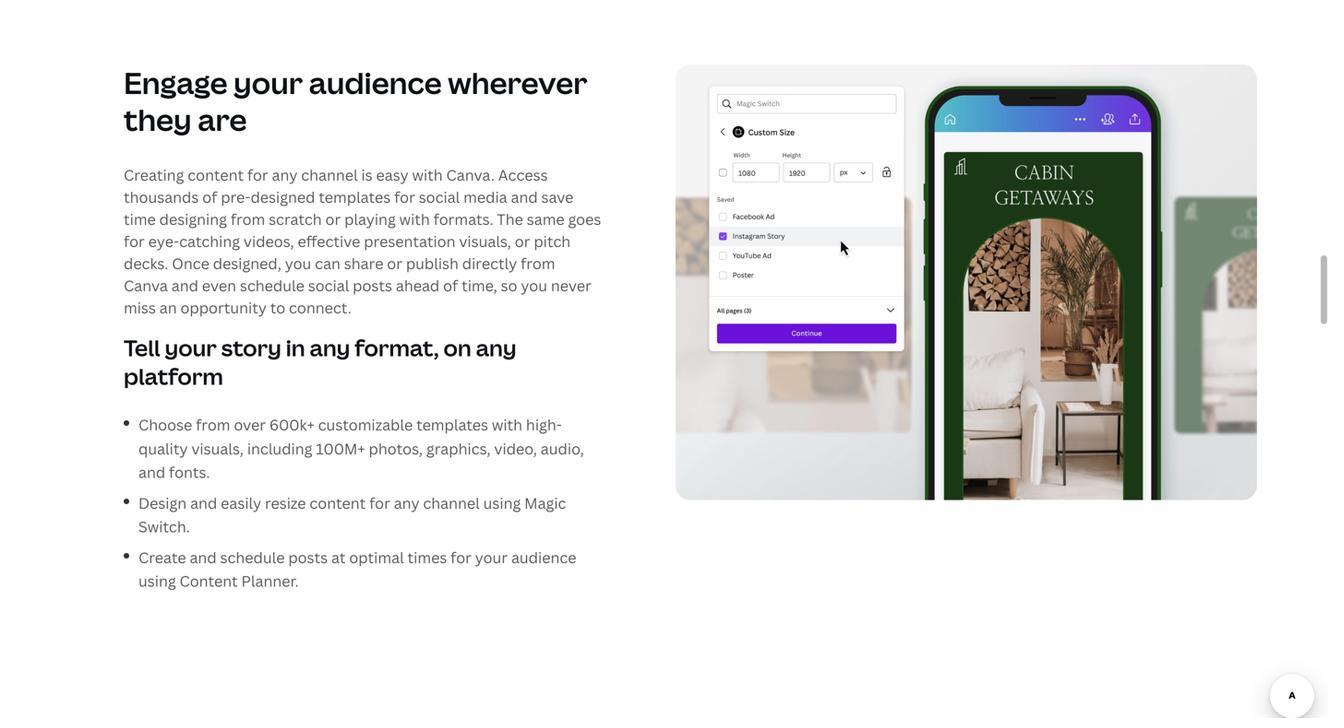 Task type: describe. For each thing, give the bounding box(es) containing it.
visuals, inside choose from over 600k+ customizable templates with high- quality visuals, including 100m+ photos, graphics, video, audio, and fonts.
[[191, 439, 244, 459]]

your inside create and schedule posts at optimal times for your audience using content planner.
[[475, 548, 508, 568]]

effective
[[298, 231, 360, 251]]

1 vertical spatial with
[[399, 209, 430, 229]]

fonts.
[[169, 463, 210, 483]]

an
[[159, 298, 177, 318]]

over
[[234, 415, 266, 435]]

audience inside engage your audience wherever they are
[[309, 63, 442, 103]]

including
[[247, 439, 312, 459]]

eye-
[[148, 231, 179, 251]]

templates inside choose from over 600k+ customizable templates with high- quality visuals, including 100m+ photos, graphics, video, audio, and fonts.
[[416, 415, 488, 435]]

1 vertical spatial you
[[521, 276, 547, 296]]

your for tell
[[165, 333, 217, 363]]

using inside create and schedule posts at optimal times for your audience using content planner.
[[138, 572, 176, 592]]

600k+
[[269, 415, 315, 435]]

create
[[138, 548, 186, 568]]

any inside the creating content for any channel is easy with canva. access thousands of pre-designed templates for social media and save time designing from scratch or playing with formats. the same goes for eye-catching videos, effective presentation visuals, or pitch decks. once designed, you can share or publish directly from canva and even schedule social posts ahead of time, so you never miss an opportunity to connect.
[[272, 165, 297, 185]]

and down the access
[[511, 187, 538, 207]]

for up pre- at the top left
[[247, 165, 268, 185]]

creating content for any channel is easy with canva. access thousands of pre-designed templates for social media and save time designing from scratch or playing with formats. the same goes for eye-catching videos, effective presentation visuals, or pitch decks. once designed, you can share or publish directly from canva and even schedule social posts ahead of time, so you never miss an opportunity to connect.
[[124, 165, 601, 318]]

formats.
[[433, 209, 493, 229]]

pitch
[[534, 231, 571, 251]]

and inside create and schedule posts at optimal times for your audience using content planner.
[[190, 548, 217, 568]]

the
[[497, 209, 523, 229]]

canva
[[124, 276, 168, 296]]

thousands
[[124, 187, 199, 207]]

creating
[[124, 165, 184, 185]]

0 vertical spatial from
[[231, 209, 265, 229]]

presentation
[[364, 231, 455, 251]]

content inside the creating content for any channel is easy with canva. access thousands of pre-designed templates for social media and save time designing from scratch or playing with formats. the same goes for eye-catching videos, effective presentation visuals, or pitch decks. once designed, you can share or publish directly from canva and even schedule social posts ahead of time, so you never miss an opportunity to connect.
[[188, 165, 244, 185]]

once
[[172, 254, 209, 273]]

1 vertical spatial or
[[515, 231, 530, 251]]

1 horizontal spatial social
[[419, 187, 460, 207]]

for down time
[[124, 231, 145, 251]]

catching
[[179, 231, 240, 251]]

any right on
[[476, 333, 516, 363]]

can
[[315, 254, 341, 273]]

0 horizontal spatial you
[[285, 254, 311, 273]]

from inside choose from over 600k+ customizable templates with high- quality visuals, including 100m+ photos, graphics, video, audio, and fonts.
[[196, 415, 230, 435]]

are
[[198, 99, 247, 140]]

100m+
[[316, 439, 365, 459]]

customizable
[[318, 415, 413, 435]]

content
[[180, 572, 238, 592]]

directly
[[462, 254, 517, 273]]

goes
[[568, 209, 601, 229]]

photos,
[[369, 439, 423, 459]]

0 vertical spatial or
[[325, 209, 341, 229]]

any right in at left
[[310, 333, 350, 363]]

tell your story in any format, on any platform
[[124, 333, 516, 392]]

times
[[408, 548, 447, 568]]

playing
[[344, 209, 396, 229]]

posts inside the creating content for any channel is easy with canva. access thousands of pre-designed templates for social media and save time designing from scratch or playing with formats. the same goes for eye-catching videos, effective presentation visuals, or pitch decks. once designed, you can share or publish directly from canva and even schedule social posts ahead of time, so you never miss an opportunity to connect.
[[353, 276, 392, 296]]

access
[[498, 165, 548, 185]]

on
[[443, 333, 471, 363]]

canva.
[[446, 165, 495, 185]]

choose from over 600k+ customizable templates with high- quality visuals, including 100m+ photos, graphics, video, audio, and fonts.
[[138, 415, 584, 483]]

designed
[[251, 187, 315, 207]]

platform
[[124, 362, 223, 392]]

publish
[[406, 254, 459, 273]]

0 horizontal spatial social
[[308, 276, 349, 296]]

they
[[124, 99, 192, 140]]

posts inside create and schedule posts at optimal times for your audience using content planner.
[[288, 548, 328, 568]]

in
[[286, 333, 305, 363]]



Task type: locate. For each thing, give the bounding box(es) containing it.
or down presentation
[[387, 254, 402, 273]]

for
[[247, 165, 268, 185], [394, 187, 415, 207], [124, 231, 145, 251], [369, 494, 390, 514], [451, 548, 472, 568]]

designing
[[159, 209, 227, 229]]

design and easily resize content for any channel using magic switch.
[[138, 494, 566, 537]]

2 horizontal spatial or
[[515, 231, 530, 251]]

your
[[234, 63, 303, 103], [165, 333, 217, 363], [475, 548, 508, 568]]

audience
[[309, 63, 442, 103], [511, 548, 576, 568]]

0 horizontal spatial channel
[[301, 165, 358, 185]]

same
[[527, 209, 565, 229]]

schedule up to
[[240, 276, 304, 296]]

1 horizontal spatial your
[[234, 63, 303, 103]]

and
[[511, 187, 538, 207], [171, 276, 198, 296], [138, 463, 165, 483], [190, 494, 217, 514], [190, 548, 217, 568]]

you left can
[[285, 254, 311, 273]]

and inside choose from over 600k+ customizable templates with high- quality visuals, including 100m+ photos, graphics, video, audio, and fonts.
[[138, 463, 165, 483]]

story
[[221, 333, 281, 363]]

engage
[[124, 63, 227, 103]]

of down publish
[[443, 276, 458, 296]]

you right the "so" at the left top
[[521, 276, 547, 296]]

switch.
[[138, 517, 190, 537]]

content inside design and easily resize content for any channel using magic switch.
[[310, 494, 366, 514]]

ahead
[[396, 276, 440, 296]]

visuals, up the fonts.
[[191, 439, 244, 459]]

1 horizontal spatial posts
[[353, 276, 392, 296]]

using down create
[[138, 572, 176, 592]]

for inside design and easily resize content for any channel using magic switch.
[[369, 494, 390, 514]]

0 horizontal spatial your
[[165, 333, 217, 363]]

visuals,
[[459, 231, 511, 251], [191, 439, 244, 459]]

you
[[285, 254, 311, 273], [521, 276, 547, 296]]

schedule
[[240, 276, 304, 296], [220, 548, 285, 568]]

any inside design and easily resize content for any channel using magic switch.
[[394, 494, 419, 514]]

2 vertical spatial your
[[475, 548, 508, 568]]

content up pre- at the top left
[[188, 165, 244, 185]]

planner.
[[241, 572, 299, 592]]

templates down is
[[319, 187, 391, 207]]

videos,
[[244, 231, 294, 251]]

your inside tell your story in any format, on any platform
[[165, 333, 217, 363]]

optimal
[[349, 548, 404, 568]]

0 vertical spatial templates
[[319, 187, 391, 207]]

and down once
[[171, 276, 198, 296]]

from down pitch
[[521, 254, 555, 273]]

or
[[325, 209, 341, 229], [515, 231, 530, 251], [387, 254, 402, 273]]

templates inside the creating content for any channel is easy with canva. access thousands of pre-designed templates for social media and save time designing from scratch or playing with formats. the same goes for eye-catching videos, effective presentation visuals, or pitch decks. once designed, you can share or publish directly from canva and even schedule social posts ahead of time, so you never miss an opportunity to connect.
[[319, 187, 391, 207]]

1 vertical spatial visuals,
[[191, 439, 244, 459]]

social up formats.
[[419, 187, 460, 207]]

resize
[[265, 494, 306, 514]]

channel
[[301, 165, 358, 185], [423, 494, 480, 514]]

at
[[331, 548, 346, 568]]

even
[[202, 276, 236, 296]]

0 horizontal spatial posts
[[288, 548, 328, 568]]

1 vertical spatial social
[[308, 276, 349, 296]]

posts
[[353, 276, 392, 296], [288, 548, 328, 568]]

posts left at
[[288, 548, 328, 568]]

0 vertical spatial visuals,
[[459, 231, 511, 251]]

1 vertical spatial audience
[[511, 548, 576, 568]]

1 horizontal spatial using
[[483, 494, 521, 514]]

content right resize at the left bottom of the page
[[310, 494, 366, 514]]

0 vertical spatial social
[[419, 187, 460, 207]]

1 vertical spatial of
[[443, 276, 458, 296]]

0 vertical spatial using
[[483, 494, 521, 514]]

social down can
[[308, 276, 349, 296]]

templates up graphics,
[[416, 415, 488, 435]]

and down the fonts.
[[190, 494, 217, 514]]

time,
[[462, 276, 497, 296]]

using left magic
[[483, 494, 521, 514]]

engage your audience wherever they are
[[124, 63, 587, 140]]

0 horizontal spatial using
[[138, 572, 176, 592]]

tell
[[124, 333, 160, 363]]

miss
[[124, 298, 156, 318]]

wherever
[[448, 63, 587, 103]]

1 vertical spatial posts
[[288, 548, 328, 568]]

from
[[231, 209, 265, 229], [521, 254, 555, 273], [196, 415, 230, 435]]

any up designed
[[272, 165, 297, 185]]

0 horizontal spatial visuals,
[[191, 439, 244, 459]]

your for engage
[[234, 63, 303, 103]]

1 horizontal spatial channel
[[423, 494, 480, 514]]

to
[[270, 298, 285, 318]]

pre-
[[221, 187, 251, 207]]

0 horizontal spatial templates
[[319, 187, 391, 207]]

2 vertical spatial or
[[387, 254, 402, 273]]

graphics,
[[426, 439, 491, 459]]

0 vertical spatial channel
[[301, 165, 358, 185]]

any
[[272, 165, 297, 185], [310, 333, 350, 363], [476, 333, 516, 363], [394, 494, 419, 514]]

2 vertical spatial from
[[196, 415, 230, 435]]

social
[[419, 187, 460, 207], [308, 276, 349, 296]]

1 horizontal spatial audience
[[511, 548, 576, 568]]

visuals, up directly
[[459, 231, 511, 251]]

content
[[188, 165, 244, 185], [310, 494, 366, 514]]

never
[[551, 276, 591, 296]]

format,
[[355, 333, 439, 363]]

0 vertical spatial posts
[[353, 276, 392, 296]]

and inside design and easily resize content for any channel using magic switch.
[[190, 494, 217, 514]]

media
[[463, 187, 507, 207]]

share
[[344, 254, 383, 273]]

and down quality
[[138, 463, 165, 483]]

channel down graphics,
[[423, 494, 480, 514]]

design
[[138, 494, 187, 514]]

channel inside design and easily resize content for any channel using magic switch.
[[423, 494, 480, 514]]

scratch
[[269, 209, 322, 229]]

1 vertical spatial from
[[521, 254, 555, 273]]

any down the photos, in the bottom left of the page
[[394, 494, 419, 514]]

using inside design and easily resize content for any channel using magic switch.
[[483, 494, 521, 514]]

1 vertical spatial templates
[[416, 415, 488, 435]]

easy
[[376, 165, 408, 185]]

channel left is
[[301, 165, 358, 185]]

schedule inside create and schedule posts at optimal times for your audience using content planner.
[[220, 548, 285, 568]]

audio,
[[541, 439, 584, 459]]

create and schedule posts at optimal times for your audience using content planner.
[[138, 548, 576, 592]]

for down easy
[[394, 187, 415, 207]]

of left pre- at the top left
[[202, 187, 217, 207]]

0 vertical spatial with
[[412, 165, 443, 185]]

posts down share
[[353, 276, 392, 296]]

1 horizontal spatial visuals,
[[459, 231, 511, 251]]

1 vertical spatial schedule
[[220, 548, 285, 568]]

choose
[[138, 415, 192, 435]]

0 vertical spatial your
[[234, 63, 303, 103]]

0 vertical spatial schedule
[[240, 276, 304, 296]]

1 horizontal spatial templates
[[416, 415, 488, 435]]

1 vertical spatial channel
[[423, 494, 480, 514]]

schedule up 'planner.'
[[220, 548, 285, 568]]

0 vertical spatial you
[[285, 254, 311, 273]]

schedule inside the creating content for any channel is easy with canva. access thousands of pre-designed templates for social media and save time designing from scratch or playing with formats. the same goes for eye-catching videos, effective presentation visuals, or pitch decks. once designed, you can share or publish directly from canva and even schedule social posts ahead of time, so you never miss an opportunity to connect.
[[240, 276, 304, 296]]

from left over
[[196, 415, 230, 435]]

for up optimal
[[369, 494, 390, 514]]

from down pre- at the top left
[[231, 209, 265, 229]]

your inside engage your audience wherever they are
[[234, 63, 303, 103]]

0 vertical spatial audience
[[309, 63, 442, 103]]

decks.
[[124, 254, 168, 273]]

or down the
[[515, 231, 530, 251]]

opportunity
[[180, 298, 267, 318]]

2 horizontal spatial your
[[475, 548, 508, 568]]

for inside create and schedule posts at optimal times for your audience using content planner.
[[451, 548, 472, 568]]

0 horizontal spatial content
[[188, 165, 244, 185]]

using
[[483, 494, 521, 514], [138, 572, 176, 592]]

so
[[501, 276, 517, 296]]

with inside choose from over 600k+ customizable templates with high- quality visuals, including 100m+ photos, graphics, video, audio, and fonts.
[[492, 415, 522, 435]]

1 horizontal spatial you
[[521, 276, 547, 296]]

high-
[[526, 415, 562, 435]]

0 vertical spatial of
[[202, 187, 217, 207]]

quality
[[138, 439, 188, 459]]

connect.
[[289, 298, 352, 318]]

1 horizontal spatial of
[[443, 276, 458, 296]]

1 vertical spatial content
[[310, 494, 366, 514]]

video,
[[494, 439, 537, 459]]

of
[[202, 187, 217, 207], [443, 276, 458, 296]]

0 horizontal spatial or
[[325, 209, 341, 229]]

with up presentation
[[399, 209, 430, 229]]

0 horizontal spatial of
[[202, 187, 217, 207]]

save
[[541, 187, 574, 207]]

visuals, inside the creating content for any channel is easy with canva. access thousands of pre-designed templates for social media and save time designing from scratch or playing with formats. the same goes for eye-catching videos, effective presentation visuals, or pitch decks. once designed, you can share or publish directly from canva and even schedule social posts ahead of time, so you never miss an opportunity to connect.
[[459, 231, 511, 251]]

1 horizontal spatial or
[[387, 254, 402, 273]]

with up the video,
[[492, 415, 522, 435]]

audience inside create and schedule posts at optimal times for your audience using content planner.
[[511, 548, 576, 568]]

designed,
[[213, 254, 281, 273]]

easily
[[221, 494, 261, 514]]

channel inside the creating content for any channel is easy with canva. access thousands of pre-designed templates for social media and save time designing from scratch or playing with formats. the same goes for eye-catching videos, effective presentation visuals, or pitch decks. once designed, you can share or publish directly from canva and even schedule social posts ahead of time, so you never miss an opportunity to connect.
[[301, 165, 358, 185]]

for right times
[[451, 548, 472, 568]]

time
[[124, 209, 156, 229]]

1 vertical spatial your
[[165, 333, 217, 363]]

or up effective
[[325, 209, 341, 229]]

magic
[[524, 494, 566, 514]]

1 horizontal spatial content
[[310, 494, 366, 514]]

2 vertical spatial with
[[492, 415, 522, 435]]

templates
[[319, 187, 391, 207], [416, 415, 488, 435]]

is
[[361, 165, 373, 185]]

with
[[412, 165, 443, 185], [399, 209, 430, 229], [492, 415, 522, 435]]

with right easy
[[412, 165, 443, 185]]

0 vertical spatial content
[[188, 165, 244, 185]]

0 horizontal spatial audience
[[309, 63, 442, 103]]

and up content
[[190, 548, 217, 568]]

1 vertical spatial using
[[138, 572, 176, 592]]



Task type: vqa. For each thing, say whether or not it's contained in the screenshot.
where
no



